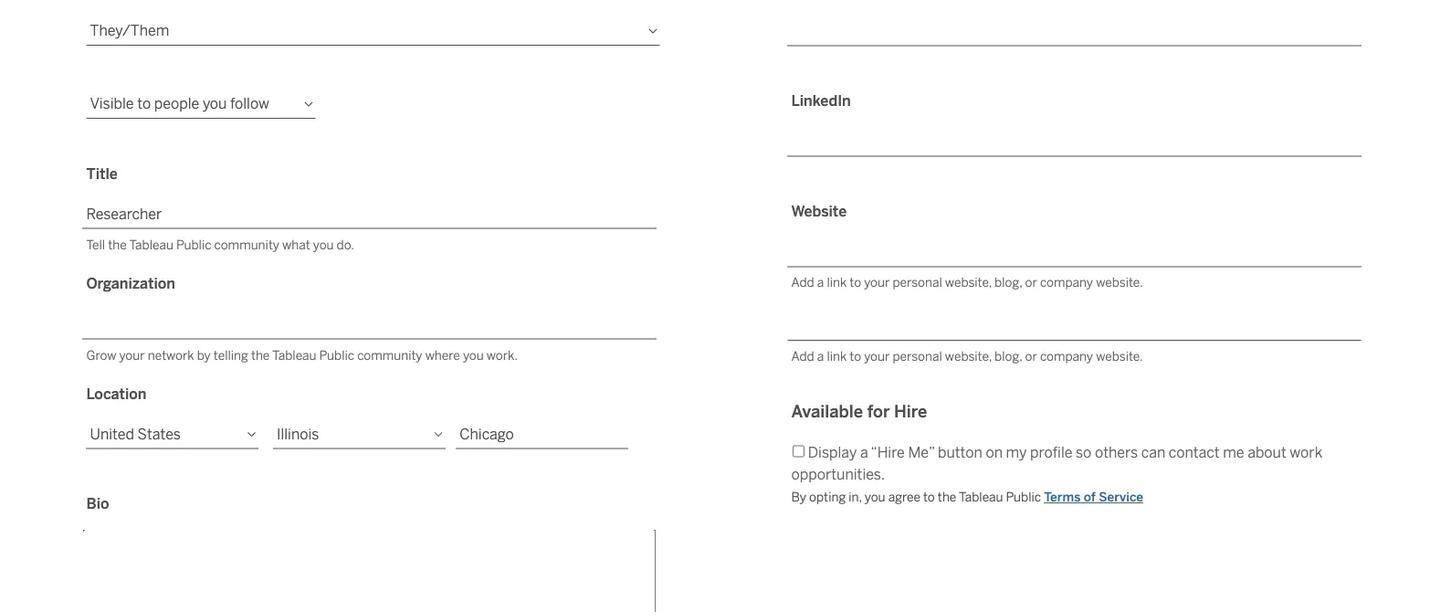 Task type: describe. For each thing, give the bounding box(es) containing it.
the right with
[[711, 95, 733, 112]]

connect
[[619, 95, 676, 112]]

tableau left linkedin
[[735, 95, 787, 112]]

display
[[808, 443, 857, 461]]

by opting in, you agree to the tableau public terms of service
[[792, 490, 1144, 505]]

title
[[86, 165, 118, 182]]

by
[[197, 347, 211, 363]]

want
[[314, 95, 349, 112]]

logo image
[[44, 43, 179, 67]]

1 website. from the top
[[1096, 275, 1143, 290]]

agree
[[889, 490, 921, 505]]

LinkedIn field
[[788, 127, 1362, 157]]

terms
[[1044, 490, 1081, 505]]

2 personal from the top
[[893, 349, 943, 364]]

opportunities.
[[792, 465, 885, 483]]

tell the tableau public community what you do.
[[86, 237, 354, 252]]

1 link from the top
[[827, 275, 847, 290]]

my
[[1006, 443, 1027, 461]]

2 add from the top
[[792, 349, 815, 364]]

2 vertical spatial you
[[865, 490, 886, 505]]

2 link from the top
[[827, 349, 847, 364]]

vizzes link
[[86, 463, 161, 513]]

"hire
[[871, 443, 905, 461]]

1 add a link to your personal website, blog, or company website. from the top
[[792, 275, 1143, 290]]

schultz
[[178, 330, 321, 380]]

1 add a link to your personal website, blog, or company website. field from the top
[[788, 237, 1362, 267]]

1 personal from the top
[[893, 275, 943, 290]]

City field
[[456, 420, 628, 449]]

1 horizontal spatial public
[[319, 347, 355, 363]]

available
[[792, 402, 863, 422]]

2 vertical spatial public
[[1006, 490, 1041, 505]]

1 horizontal spatial you
[[463, 347, 484, 363]]

level?
[[578, 95, 616, 112]]

the left next
[[521, 95, 543, 112]]

the right tell
[[108, 237, 127, 252]]

contact
[[1169, 443, 1220, 461]]

can
[[1142, 443, 1166, 461]]

network
[[148, 347, 194, 363]]

1 blog, from the top
[[995, 275, 1023, 290]]

2 website, from the top
[[945, 349, 992, 364]]

edit profile
[[109, 411, 181, 428]]

take
[[369, 95, 398, 112]]

2 blog, from the top
[[995, 349, 1023, 364]]

0 vertical spatial you
[[313, 237, 334, 252]]

0 vertical spatial a
[[817, 275, 824, 290]]

service
[[1099, 490, 1144, 505]]

telling
[[214, 347, 248, 363]]

for
[[867, 402, 890, 422]]

website
[[792, 203, 847, 220]]

work.
[[487, 347, 518, 363]]

2 or from the top
[[1025, 349, 1038, 364]]

of
[[1084, 490, 1096, 505]]

0 horizontal spatial public
[[176, 237, 211, 252]]

2 add a link to your personal website, blog, or company website. field from the top
[[788, 311, 1362, 341]]

want to take your data skills to the next level? connect with the tableau community to accelerate your learning.
[[314, 95, 1056, 112]]

me"
[[908, 443, 935, 461]]

work
[[1290, 443, 1323, 461]]

opting
[[809, 490, 846, 505]]

tableau right telling
[[272, 347, 317, 363]]

customize banner button
[[1264, 146, 1433, 174]]

learning.
[[995, 95, 1052, 112]]

Bio text field
[[83, 529, 656, 612]]

customize
[[1287, 152, 1358, 169]]

what
[[282, 237, 310, 252]]

2 website. from the top
[[1096, 349, 1143, 364]]

tara
[[86, 330, 168, 380]]

banner
[[1362, 152, 1410, 169]]

tableau up organization
[[129, 237, 173, 252]]



Task type: vqa. For each thing, say whether or not it's contained in the screenshot.
create
no



Task type: locate. For each thing, give the bounding box(es) containing it.
tableau
[[735, 95, 787, 112], [129, 237, 173, 252], [272, 347, 317, 363], [959, 490, 1003, 505]]

blog,
[[995, 275, 1023, 290], [995, 349, 1023, 364]]

personal
[[893, 275, 943, 290], [893, 349, 943, 364]]

you right in, on the right
[[865, 490, 886, 505]]

so
[[1076, 443, 1092, 461]]

0 horizontal spatial community
[[214, 237, 279, 252]]

me
[[1223, 443, 1245, 461]]

you
[[313, 237, 334, 252], [463, 347, 484, 363], [865, 490, 886, 505]]

a inside display a "hire me" button on my profile so others can contact me about work opportunities.
[[861, 443, 869, 461]]

profile
[[138, 411, 181, 428]]

1 vertical spatial add
[[792, 349, 815, 364]]

bio
[[86, 495, 109, 512]]

0 vertical spatial blog,
[[995, 275, 1023, 290]]

1 vertical spatial website.
[[1096, 349, 1143, 364]]

0 vertical spatial public
[[176, 237, 211, 252]]

Facebook field
[[788, 16, 1362, 46]]

2 horizontal spatial public
[[1006, 490, 1041, 505]]

link
[[827, 275, 847, 290], [827, 349, 847, 364]]

community
[[214, 237, 279, 252], [357, 347, 423, 363]]

1 company from the top
[[1040, 275, 1094, 290]]

grow your network by telling the tableau public community where you work.
[[86, 347, 518, 363]]

vizzes
[[86, 476, 141, 499]]

1 vertical spatial or
[[1025, 349, 1038, 364]]

edit profile button
[[86, 405, 204, 433]]

2 add a link to your personal website, blog, or company website. from the top
[[792, 349, 1143, 364]]

1 website, from the top
[[945, 275, 992, 290]]

1 vertical spatial website,
[[945, 349, 992, 364]]

1 vertical spatial blog,
[[995, 349, 1023, 364]]

website,
[[945, 275, 992, 290], [945, 349, 992, 364]]

1 vertical spatial you
[[463, 347, 484, 363]]

to
[[352, 95, 366, 112], [504, 95, 518, 112], [872, 95, 886, 112], [850, 275, 862, 290], [850, 349, 862, 364], [924, 490, 935, 505]]

available for hire dialog
[[0, 0, 1452, 612]]

you left do.
[[313, 237, 334, 252]]

community left what
[[214, 237, 279, 252]]

edit
[[109, 411, 135, 428]]

1 vertical spatial company
[[1040, 349, 1094, 364]]

the right agree
[[938, 490, 957, 505]]

next
[[546, 95, 575, 112]]

the right telling
[[251, 347, 270, 363]]

add a link to your personal website, blog, or company website.
[[792, 275, 1143, 290], [792, 349, 1143, 364]]

or
[[1025, 275, 1038, 290], [1025, 349, 1038, 364]]

add up available
[[792, 349, 815, 364]]

1 vertical spatial public
[[319, 347, 355, 363]]

you left work.
[[463, 347, 484, 363]]

community
[[790, 95, 869, 112]]

button
[[938, 443, 983, 461]]

hire
[[894, 402, 927, 422]]

display a "hire me" button on my profile so others can contact me about work opportunities.
[[792, 443, 1323, 483]]

grow
[[86, 347, 116, 363]]

Display a "Hire Me" button on my profile so others can contact me about work opportunities. checkbox
[[793, 445, 805, 457]]

0 horizontal spatial you
[[313, 237, 334, 252]]

0 vertical spatial personal
[[893, 275, 943, 290]]

1 vertical spatial community
[[357, 347, 423, 363]]

your
[[401, 95, 431, 112], [962, 95, 992, 112], [864, 275, 890, 290], [119, 347, 145, 363], [864, 349, 890, 364]]

1 horizontal spatial community
[[357, 347, 423, 363]]

tara schultz
[[86, 330, 321, 380]]

do.
[[337, 237, 354, 252]]

0 vertical spatial add a link to your personal website, blog, or company website. field
[[788, 237, 1362, 267]]

link up available
[[827, 349, 847, 364]]

1 vertical spatial personal
[[893, 349, 943, 364]]

profile
[[1031, 443, 1073, 461]]

customize banner
[[1287, 152, 1410, 169]]

0 vertical spatial website.
[[1096, 275, 1143, 290]]

1 vertical spatial link
[[827, 349, 847, 364]]

company
[[1040, 275, 1094, 290], [1040, 349, 1094, 364]]

location
[[86, 385, 147, 403]]

0 vertical spatial or
[[1025, 275, 1038, 290]]

about
[[1248, 443, 1287, 461]]

tell
[[86, 237, 105, 252]]

0 vertical spatial add
[[792, 275, 815, 290]]

linkedin
[[792, 92, 851, 110]]

0 vertical spatial link
[[827, 275, 847, 290]]

1 vertical spatial a
[[817, 349, 824, 364]]

tableau down on
[[959, 490, 1003, 505]]

a
[[817, 275, 824, 290], [817, 349, 824, 364], [861, 443, 869, 461]]

available for hire
[[792, 402, 927, 422]]

data
[[434, 95, 464, 112]]

terms of service link
[[1044, 490, 1144, 505]]

2 company from the top
[[1040, 349, 1094, 364]]

website.
[[1096, 275, 1143, 290], [1096, 349, 1143, 364]]

by
[[792, 490, 807, 505]]

a up available
[[817, 349, 824, 364]]

add down website
[[792, 275, 815, 290]]

in,
[[849, 490, 862, 505]]

1 or from the top
[[1025, 275, 1038, 290]]

2 vertical spatial a
[[861, 443, 869, 461]]

a left the "hire
[[861, 443, 869, 461]]

public
[[176, 237, 211, 252], [319, 347, 355, 363], [1006, 490, 1041, 505]]

1 vertical spatial add a link to your personal website, blog, or company website.
[[792, 349, 1143, 364]]

organization
[[86, 275, 175, 292]]

0 vertical spatial company
[[1040, 275, 1094, 290]]

0 vertical spatial community
[[214, 237, 279, 252]]

with
[[679, 95, 707, 112]]

the
[[521, 95, 543, 112], [711, 95, 733, 112], [108, 237, 127, 252], [251, 347, 270, 363], [938, 490, 957, 505]]

1 vertical spatial add a link to your personal website, blog, or company website. field
[[788, 311, 1362, 341]]

others
[[1095, 443, 1138, 461]]

on
[[986, 443, 1003, 461]]

avatar image
[[86, 178, 232, 324]]

accelerate
[[889, 95, 959, 112]]

Grow your network by telling the Tableau Public community where you work. field
[[83, 309, 656, 339]]

a down website
[[817, 275, 824, 290]]

link down website
[[827, 275, 847, 290]]

0 vertical spatial website,
[[945, 275, 992, 290]]

skills
[[468, 95, 501, 112]]

Tell the Tableau Public community what you do. field
[[83, 199, 656, 229]]

add
[[792, 275, 815, 290], [792, 349, 815, 364]]

2 horizontal spatial you
[[865, 490, 886, 505]]

0 vertical spatial add a link to your personal website, blog, or company website.
[[792, 275, 1143, 290]]

Add a link to your personal website, blog, or company website. field
[[788, 237, 1362, 267], [788, 311, 1362, 341]]

community down organization field
[[357, 347, 423, 363]]

1 add from the top
[[792, 275, 815, 290]]

where
[[425, 347, 460, 363]]



